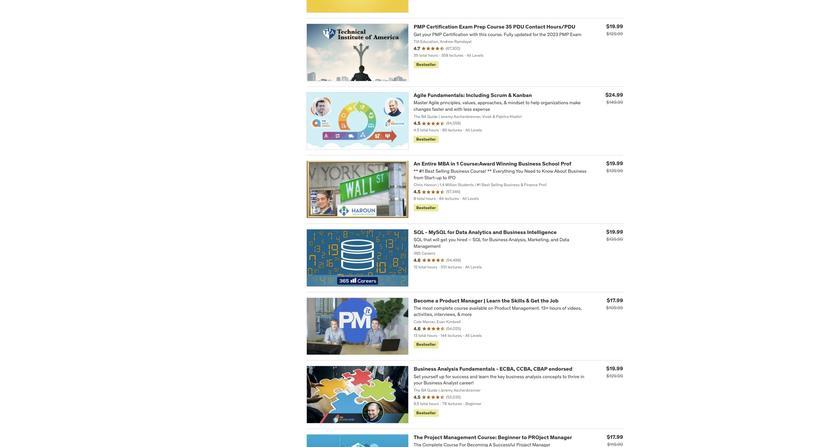Task type: describe. For each thing, give the bounding box(es) containing it.
analysis
[[438, 366, 458, 373]]

0 vertical spatial manager
[[461, 298, 483, 304]]

ccba,
[[517, 366, 532, 373]]

business for school
[[518, 161, 541, 167]]

1
[[457, 161, 459, 167]]

agile fundamentals: including scrum & kanban link
[[414, 92, 532, 99]]

1 vertical spatial &
[[526, 298, 530, 304]]

mysql
[[429, 229, 446, 236]]

intelligence
[[527, 229, 557, 236]]

$19.99 $139.99 for an entire mba in 1 course:award winning business school prof
[[607, 160, 623, 174]]

entire
[[422, 161, 437, 167]]

0 horizontal spatial &
[[508, 92, 512, 99]]

mba
[[438, 161, 450, 167]]

pmp certification exam prep course 35 pdu contact hours/pdu link
[[414, 23, 576, 30]]

4 $19.99 from the top
[[607, 366, 623, 372]]

school
[[542, 161, 560, 167]]

data
[[456, 229, 468, 236]]

cbap
[[534, 366, 548, 373]]

including
[[466, 92, 490, 99]]

$19.99 $129.99 for pmp certification exam prep course 35 pdu contact hours/pdu
[[607, 23, 623, 37]]

in
[[451, 161, 455, 167]]

ecba,
[[500, 366, 515, 373]]

winning
[[496, 161, 517, 167]]

become
[[414, 298, 434, 304]]

learn
[[487, 298, 501, 304]]

and
[[493, 229, 502, 236]]

the project management course: beginner to project manager
[[414, 435, 572, 441]]

pdu
[[513, 23, 524, 30]]

become a product manager | learn the skills & get the job link
[[414, 298, 559, 304]]

the
[[414, 435, 423, 441]]

course:award
[[460, 161, 495, 167]]

pmp certification exam prep course 35 pdu contact hours/pdu
[[414, 23, 576, 30]]

$24.99
[[606, 92, 623, 98]]

business for intelligence
[[503, 229, 526, 236]]

for
[[448, 229, 455, 236]]

$19.99 for school
[[607, 160, 623, 167]]

2 the from the left
[[541, 298, 549, 304]]

beginner
[[498, 435, 521, 441]]

agile
[[414, 92, 427, 99]]

$19.99 for hours/pdu
[[607, 23, 623, 30]]

to
[[522, 435, 527, 441]]

product
[[440, 298, 460, 304]]

$109.99
[[606, 305, 623, 311]]

hours/pdu
[[547, 23, 576, 30]]

course:
[[478, 435, 497, 441]]

35
[[506, 23, 512, 30]]

certification
[[427, 23, 458, 30]]

job
[[550, 298, 559, 304]]

$17.99 $109.99
[[606, 297, 623, 311]]

get
[[531, 298, 540, 304]]

an entire mba in 1 course:award winning business school prof link
[[414, 161, 572, 167]]

2 vertical spatial business
[[414, 366, 437, 373]]

fundamentals:
[[428, 92, 465, 99]]

$129.99 for pmp certification exam prep course 35 pdu contact hours/pdu
[[607, 31, 623, 37]]

business analysis fundamentals - ecba, ccba, cbap endorsed
[[414, 366, 573, 373]]

sql - mysql for data analytics and business intelligence link
[[414, 229, 557, 236]]

agile fundamentals: including scrum & kanban
[[414, 92, 532, 99]]

endorsed
[[549, 366, 573, 373]]

$19.99 for intelligence
[[607, 229, 623, 235]]

$19.99 $139.99 for sql - mysql for data analytics and business intelligence
[[607, 229, 623, 243]]

$17.99 for $17.99 $109.99
[[607, 297, 623, 304]]

1 vertical spatial manager
[[550, 435, 572, 441]]



Task type: vqa. For each thing, say whether or not it's contained in the screenshot.
an entire mba in 1 course:award winning business school prof
yes



Task type: locate. For each thing, give the bounding box(es) containing it.
2 $19.99 $129.99 from the top
[[607, 366, 623, 380]]

sql
[[414, 229, 424, 236]]

course
[[487, 23, 505, 30]]

1 vertical spatial $17.99
[[607, 434, 623, 441]]

business
[[518, 161, 541, 167], [503, 229, 526, 236], [414, 366, 437, 373]]

$19.99 $129.99 for business analysis fundamentals - ecba, ccba, cbap endorsed
[[607, 366, 623, 380]]

an entire mba in 1 course:award winning business school prof
[[414, 161, 572, 167]]

0 vertical spatial &
[[508, 92, 512, 99]]

3 $19.99 from the top
[[607, 229, 623, 235]]

0 vertical spatial business
[[518, 161, 541, 167]]

- left the ecba,
[[496, 366, 499, 373]]

0 horizontal spatial -
[[425, 229, 427, 236]]

prep
[[474, 23, 486, 30]]

1 $129.99 from the top
[[607, 31, 623, 37]]

business left school
[[518, 161, 541, 167]]

sql - mysql for data analytics and business intelligence
[[414, 229, 557, 236]]

1 horizontal spatial the
[[541, 298, 549, 304]]

1 vertical spatial $19.99 $129.99
[[607, 366, 623, 380]]

an
[[414, 161, 421, 167]]

0 vertical spatial $19.99 $129.99
[[607, 23, 623, 37]]

2 $19.99 $139.99 from the top
[[607, 229, 623, 243]]

1 vertical spatial $19.99 $139.99
[[607, 229, 623, 243]]

manager left |
[[461, 298, 483, 304]]

1 horizontal spatial manager
[[550, 435, 572, 441]]

project
[[424, 435, 442, 441]]

0 vertical spatial $19.99 $139.99
[[607, 160, 623, 174]]

1 $17.99 from the top
[[607, 297, 623, 304]]

2 $19.99 from the top
[[607, 160, 623, 167]]

& left get
[[526, 298, 530, 304]]

$139.99
[[607, 168, 623, 174], [607, 237, 623, 243]]

1 horizontal spatial &
[[526, 298, 530, 304]]

& right scrum
[[508, 92, 512, 99]]

-
[[425, 229, 427, 236], [496, 366, 499, 373]]

$19.99 $139.99
[[607, 160, 623, 174], [607, 229, 623, 243]]

business analysis fundamentals - ecba, ccba, cbap endorsed link
[[414, 366, 573, 373]]

prof
[[561, 161, 572, 167]]

management
[[444, 435, 477, 441]]

the project management course: beginner to project manager link
[[414, 435, 572, 441]]

$24.99 $149.99
[[606, 92, 623, 105]]

contact
[[526, 23, 546, 30]]

2 $17.99 from the top
[[607, 434, 623, 441]]

1 vertical spatial $139.99
[[607, 237, 623, 243]]

become a product manager | learn the skills & get the job
[[414, 298, 559, 304]]

manager right project
[[550, 435, 572, 441]]

the left skills
[[502, 298, 510, 304]]

business left analysis
[[414, 366, 437, 373]]

0 vertical spatial $129.99
[[607, 31, 623, 37]]

$17.99 inside $17.99 $109.99
[[607, 297, 623, 304]]

scrum
[[491, 92, 507, 99]]

1 horizontal spatial -
[[496, 366, 499, 373]]

$17.99
[[607, 297, 623, 304], [607, 434, 623, 441]]

skills
[[511, 298, 525, 304]]

the
[[502, 298, 510, 304], [541, 298, 549, 304]]

2 $129.99 from the top
[[607, 374, 623, 380]]

1 vertical spatial business
[[503, 229, 526, 236]]

$139.99 for sql - mysql for data analytics and business intelligence
[[607, 237, 623, 243]]

project
[[528, 435, 549, 441]]

0 horizontal spatial the
[[502, 298, 510, 304]]

fundamentals
[[460, 366, 495, 373]]

analytics
[[469, 229, 492, 236]]

0 vertical spatial $17.99
[[607, 297, 623, 304]]

1 $19.99 from the top
[[607, 23, 623, 30]]

$19.99
[[607, 23, 623, 30], [607, 160, 623, 167], [607, 229, 623, 235], [607, 366, 623, 372]]

manager
[[461, 298, 483, 304], [550, 435, 572, 441]]

$17.99 for $17.99
[[607, 434, 623, 441]]

1 $19.99 $129.99 from the top
[[607, 23, 623, 37]]

$129.99
[[607, 31, 623, 37], [607, 374, 623, 380]]

$139.99 for an entire mba in 1 course:award winning business school prof
[[607, 168, 623, 174]]

2 $139.99 from the top
[[607, 237, 623, 243]]

kanban
[[513, 92, 532, 99]]

1 $19.99 $139.99 from the top
[[607, 160, 623, 174]]

$19.99 $129.99
[[607, 23, 623, 37], [607, 366, 623, 380]]

0 horizontal spatial manager
[[461, 298, 483, 304]]

1 vertical spatial $129.99
[[607, 374, 623, 380]]

exam
[[459, 23, 473, 30]]

- right sql
[[425, 229, 427, 236]]

the left job
[[541, 298, 549, 304]]

pmp
[[414, 23, 425, 30]]

1 $139.99 from the top
[[607, 168, 623, 174]]

0 vertical spatial -
[[425, 229, 427, 236]]

&
[[508, 92, 512, 99], [526, 298, 530, 304]]

$149.99
[[607, 100, 623, 105]]

|
[[484, 298, 486, 304]]

$129.99 for business analysis fundamentals - ecba, ccba, cbap endorsed
[[607, 374, 623, 380]]

0 vertical spatial $139.99
[[607, 168, 623, 174]]

business right and
[[503, 229, 526, 236]]

1 the from the left
[[502, 298, 510, 304]]

1 vertical spatial -
[[496, 366, 499, 373]]

a
[[435, 298, 438, 304]]



